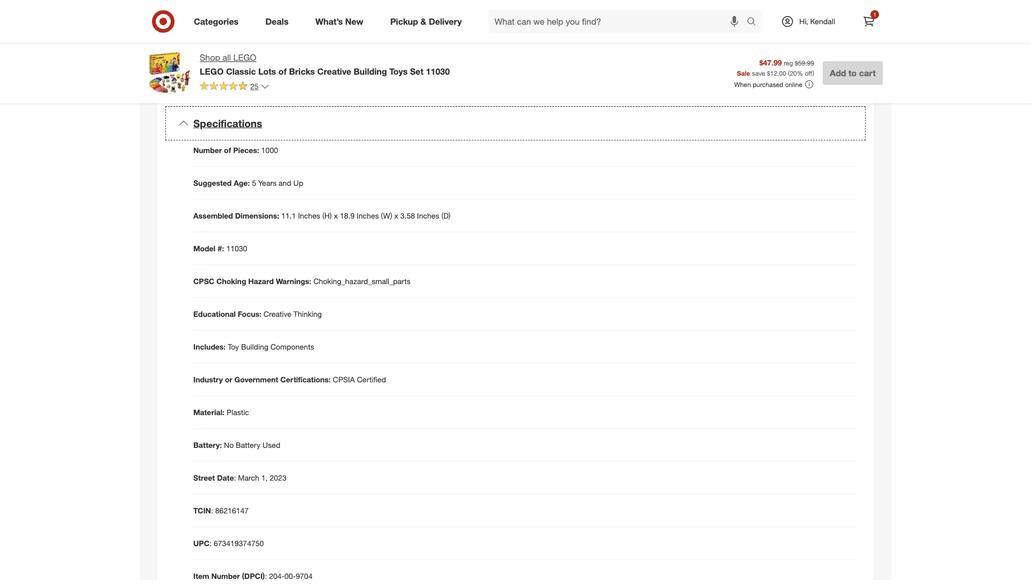 Task type: vqa. For each thing, say whether or not it's contained in the screenshot.
the rightmost Day
no



Task type: describe. For each thing, give the bounding box(es) containing it.
and inside the lego classic sets are great for encouraging creative play and are a fun way for parents to share valuable experiences with their children
[[400, 20, 413, 30]]

online
[[785, 80, 803, 88]]

encouraging
[[312, 20, 354, 30]]

5
[[252, 178, 256, 188]]

1 inches from the left
[[298, 211, 320, 220]]

0 horizontal spatial and
[[279, 178, 291, 188]]

tcin : 86216147
[[193, 506, 249, 515]]

pieces
[[284, 72, 306, 81]]

play inside the lego classic sets are great for encouraging creative play and are a fun way for parents to share valuable experiences with their children
[[385, 20, 398, 30]]

hazard
[[248, 276, 274, 286]]

choking
[[216, 276, 246, 286]]

11030 inside shop all lego lego classic lots of bricks creative building toys set 11030
[[426, 66, 450, 76]]

certifications:
[[280, 375, 331, 384]]

cpsc choking hazard warnings: choking_hazard_small_parts
[[193, 276, 411, 286]]

number
[[193, 145, 222, 155]]

search button
[[742, 10, 768, 35]]

1 x from the left
[[334, 211, 338, 220]]

thinking
[[294, 309, 322, 319]]

12.00
[[770, 69, 786, 77]]

what's new link
[[306, 10, 377, 33]]

educational focus: creative thinking
[[193, 309, 322, 319]]

1
[[873, 11, 876, 18]]

for right way
[[462, 20, 471, 30]]

sale
[[737, 69, 750, 77]]

(w)
[[381, 211, 392, 220]]

new
[[345, 16, 363, 27]]

1,000
[[263, 72, 282, 81]]

0 horizontal spatial of
[[224, 145, 231, 155]]

1 vertical spatial creative
[[264, 309, 291, 319]]

share
[[204, 31, 223, 40]]

model
[[193, 244, 215, 253]]

1 horizontal spatial a
[[347, 46, 351, 55]]

battery:
[[193, 440, 222, 450]]

save
[[752, 69, 765, 77]]

this for this creative toy set makes a great gift for a birthday, reward or any other occasion and provides years of creative play for kids 5+ years old
[[204, 46, 218, 55]]

18.9
[[340, 211, 355, 220]]

this set contains 1,000 pieces
[[204, 72, 306, 81]]

fun
[[434, 20, 445, 30]]

add
[[830, 68, 846, 78]]

1 vertical spatial or
[[225, 375, 232, 384]]

material:
[[193, 407, 225, 417]]

deals link
[[256, 10, 302, 33]]

cart
[[859, 68, 876, 78]]

material: plastic
[[193, 407, 249, 417]]

educational
[[193, 309, 236, 319]]

add to cart button
[[823, 61, 883, 85]]

shop
[[200, 52, 220, 63]]

cpsia
[[333, 375, 355, 384]]

occasion
[[451, 46, 482, 55]]

: for 86216147
[[211, 506, 213, 515]]

used
[[263, 440, 280, 450]]

11.1
[[281, 211, 296, 220]]

673419374750
[[214, 538, 264, 548]]

2 vertical spatial lego
[[200, 66, 224, 76]]

pickup
[[390, 16, 418, 27]]

what's new
[[315, 16, 363, 27]]

this for this set contains 1,000 pieces
[[204, 72, 218, 81]]

children
[[331, 31, 358, 40]]

way
[[447, 20, 460, 30]]

creative inside the lego classic sets are great for encouraging creative play and are a fun way for parents to share valuable experiences with their children
[[356, 20, 382, 30]]

(d)
[[441, 211, 451, 220]]

search
[[742, 17, 768, 28]]

86216147
[[215, 506, 249, 515]]

years
[[258, 178, 277, 188]]

$59.99
[[795, 59, 814, 67]]

toy
[[249, 46, 259, 55]]

1 are from the left
[[269, 20, 280, 30]]

up
[[293, 178, 303, 188]]

classic inside the lego classic sets are great for encouraging creative play and are a fun way for parents to share valuable experiences with their children
[[226, 20, 251, 30]]

0 horizontal spatial building
[[241, 342, 268, 351]]

pickup & delivery
[[390, 16, 462, 27]]

2 years from the left
[[346, 57, 364, 66]]

20
[[790, 69, 797, 77]]

What can we help you find? suggestions appear below search field
[[488, 10, 750, 33]]

any
[[418, 46, 430, 55]]

5+
[[335, 57, 344, 66]]

march
[[238, 473, 259, 482]]

$
[[767, 69, 770, 77]]

old
[[366, 57, 376, 66]]

$47.99
[[760, 58, 782, 67]]

other
[[432, 46, 449, 55]]

add to cart
[[830, 68, 876, 78]]

25 link
[[200, 81, 269, 93]]

assembled
[[193, 211, 233, 220]]

classic inside shop all lego lego classic lots of bricks creative building toys set 11030
[[226, 66, 256, 76]]

date
[[217, 473, 234, 482]]

deals
[[265, 16, 289, 27]]

2 are from the left
[[415, 20, 426, 30]]

kids
[[319, 57, 333, 66]]

delivery
[[429, 16, 462, 27]]

government
[[234, 375, 278, 384]]

assembled dimensions: 11.1 inches (h) x 18.9 inches (w) x 3.58 inches (d)
[[193, 211, 451, 220]]

or inside this creative toy set makes a great gift for a birthday, reward or any other occasion and provides years of creative play for kids 5+ years old
[[409, 46, 416, 55]]

when purchased online
[[734, 80, 803, 88]]

warnings:
[[276, 276, 311, 286]]

number of pieces: 1000
[[193, 145, 278, 155]]



Task type: locate. For each thing, give the bounding box(es) containing it.
1000
[[261, 145, 278, 155]]

image of lego classic lots of bricks creative building toys set 11030 image
[[148, 52, 191, 95]]

1 horizontal spatial building
[[354, 66, 387, 76]]

of inside this creative toy set makes a great gift for a birthday, reward or any other occasion and provides years of creative play for kids 5+ years old
[[255, 57, 262, 66]]

and inside this creative toy set makes a great gift for a birthday, reward or any other occasion and provides years of creative play for kids 5+ years old
[[484, 46, 497, 55]]

1 this from the top
[[204, 46, 218, 55]]

0 vertical spatial this
[[204, 46, 218, 55]]

suggested
[[193, 178, 232, 188]]

2 horizontal spatial inches
[[417, 211, 439, 220]]

(h)
[[322, 211, 332, 220]]

0 horizontal spatial 11030
[[226, 244, 247, 253]]

this
[[204, 46, 218, 55], [204, 72, 218, 81]]

to right add
[[849, 68, 857, 78]]

model #: 11030
[[193, 244, 247, 253]]

creative up birthday,
[[356, 20, 382, 30]]

this down the provides
[[204, 72, 218, 81]]

2 vertical spatial and
[[279, 178, 291, 188]]

1 horizontal spatial to
[[849, 68, 857, 78]]

set right toy
[[261, 46, 271, 55]]

hi, kendall
[[800, 17, 835, 26]]

for up with
[[301, 20, 310, 30]]

1 vertical spatial classic
[[226, 66, 256, 76]]

street date : march 1, 2023
[[193, 473, 286, 482]]

1 horizontal spatial or
[[409, 46, 416, 55]]

2 inches from the left
[[357, 211, 379, 220]]

x right (w)
[[394, 211, 398, 220]]

lots
[[258, 66, 276, 76]]

2 vertical spatial :
[[210, 538, 212, 548]]

with
[[298, 31, 312, 40]]

1,
[[261, 473, 268, 482]]

0 horizontal spatial set
[[220, 72, 230, 81]]

and left up
[[279, 178, 291, 188]]

industry or government certifications: cpsia certified
[[193, 375, 386, 384]]

hi,
[[800, 17, 808, 26]]

kendall
[[810, 17, 835, 26]]

1 link
[[857, 10, 881, 33]]

of down toy
[[255, 57, 262, 66]]

1 horizontal spatial creative
[[264, 57, 290, 66]]

0 vertical spatial and
[[400, 20, 413, 30]]

their
[[314, 31, 329, 40]]

0 vertical spatial creative
[[317, 66, 351, 76]]

upc : 673419374750
[[193, 538, 264, 548]]

2 horizontal spatial of
[[279, 66, 287, 76]]

classic up 25 link
[[226, 66, 256, 76]]

2 vertical spatial creative
[[264, 57, 290, 66]]

2 horizontal spatial and
[[484, 46, 497, 55]]

classic
[[226, 20, 251, 30], [226, 66, 256, 76]]

#:
[[218, 244, 224, 253]]

0 vertical spatial building
[[354, 66, 387, 76]]

set inside this creative toy set makes a great gift for a birthday, reward or any other occasion and provides years of creative play for kids 5+ years old
[[261, 46, 271, 55]]

inches left (d)
[[417, 211, 439, 220]]

0 horizontal spatial great
[[282, 20, 299, 30]]

to inside button
[[849, 68, 857, 78]]

1 horizontal spatial are
[[415, 20, 426, 30]]

$47.99 reg $59.99 sale save $ 12.00 ( 20 % off )
[[737, 58, 814, 77]]

or right 'industry'
[[225, 375, 232, 384]]

a inside the lego classic sets are great for encouraging creative play and are a fun way for parents to share valuable experiences with their children
[[428, 20, 432, 30]]

&
[[421, 16, 426, 27]]

0 vertical spatial creative
[[356, 20, 382, 30]]

years down toy
[[235, 57, 253, 66]]

0 vertical spatial great
[[282, 20, 299, 30]]

0 vertical spatial 11030
[[426, 66, 450, 76]]

inches left (w)
[[357, 211, 379, 220]]

1 horizontal spatial and
[[400, 20, 413, 30]]

what's
[[315, 16, 343, 27]]

to right parents
[[501, 20, 507, 30]]

are left fun
[[415, 20, 426, 30]]

1 horizontal spatial years
[[346, 57, 364, 66]]

play up pieces
[[292, 57, 306, 66]]

1 vertical spatial :
[[211, 506, 213, 515]]

1 horizontal spatial play
[[385, 20, 398, 30]]

are
[[269, 20, 280, 30], [415, 20, 426, 30]]

1 vertical spatial play
[[292, 57, 306, 66]]

battery
[[236, 440, 260, 450]]

lego inside the lego classic sets are great for encouraging creative play and are a fun way for parents to share valuable experiences with their children
[[204, 20, 224, 30]]

categories
[[194, 16, 239, 27]]

1 vertical spatial this
[[204, 72, 218, 81]]

great inside the lego classic sets are great for encouraging creative play and are a fun way for parents to share valuable experiences with their children
[[282, 20, 299, 30]]

x right (h)
[[334, 211, 338, 220]]

dimensions:
[[235, 211, 279, 220]]

to inside the lego classic sets are great for encouraging creative play and are a fun way for parents to share valuable experiences with their children
[[501, 20, 507, 30]]

includes:
[[193, 342, 226, 351]]

x
[[334, 211, 338, 220], [394, 211, 398, 220]]

upc
[[193, 538, 210, 548]]

when
[[734, 80, 751, 88]]

11030 right #:
[[226, 244, 247, 253]]

great up with
[[282, 20, 299, 30]]

great inside this creative toy set makes a great gift for a birthday, reward or any other occasion and provides years of creative play for kids 5+ years old
[[304, 46, 321, 55]]

1 vertical spatial creative
[[220, 46, 247, 55]]

and
[[400, 20, 413, 30], [484, 46, 497, 55], [279, 178, 291, 188]]

tcin
[[193, 506, 211, 515]]

1 vertical spatial great
[[304, 46, 321, 55]]

or left any
[[409, 46, 416, 55]]

all
[[223, 52, 231, 63]]

specifications
[[193, 117, 262, 129]]

reward
[[384, 46, 407, 55]]

age:
[[234, 178, 250, 188]]

inches
[[298, 211, 320, 220], [357, 211, 379, 220], [417, 211, 439, 220]]

cpsc
[[193, 276, 214, 286]]

building
[[354, 66, 387, 76], [241, 342, 268, 351]]

no
[[224, 440, 234, 450]]

plastic
[[227, 407, 249, 417]]

street
[[193, 473, 215, 482]]

a down children
[[347, 46, 351, 55]]

0 vertical spatial set
[[261, 46, 271, 55]]

11030
[[426, 66, 450, 76], [226, 244, 247, 253]]

valuable
[[225, 31, 252, 40]]

1 horizontal spatial x
[[394, 211, 398, 220]]

0 horizontal spatial to
[[501, 20, 507, 30]]

1 vertical spatial set
[[220, 72, 230, 81]]

2 this from the top
[[204, 72, 218, 81]]

1 horizontal spatial of
[[255, 57, 262, 66]]

years right the 5+ at the top of the page
[[346, 57, 364, 66]]

suggested age: 5 years and up
[[193, 178, 303, 188]]

0 horizontal spatial creative
[[220, 46, 247, 55]]

purchased
[[753, 80, 783, 88]]

0 horizontal spatial are
[[269, 20, 280, 30]]

experiences
[[255, 31, 296, 40]]

lego classic sets are great for encouraging creative play and are a fun way for parents to share valuable experiences with their children
[[204, 20, 507, 40]]

0 vertical spatial to
[[501, 20, 507, 30]]

this inside this creative toy set makes a great gift for a birthday, reward or any other occasion and provides years of creative play for kids 5+ years old
[[204, 46, 218, 55]]

pieces:
[[233, 145, 259, 155]]

of right lots
[[279, 66, 287, 76]]

1 horizontal spatial 11030
[[426, 66, 450, 76]]

classic up valuable
[[226, 20, 251, 30]]

: left 86216147
[[211, 506, 213, 515]]

building inside shop all lego lego classic lots of bricks creative building toys set 11030
[[354, 66, 387, 76]]

2023
[[270, 473, 286, 482]]

inches left (h)
[[298, 211, 320, 220]]

play
[[385, 20, 398, 30], [292, 57, 306, 66]]

set
[[261, 46, 271, 55], [220, 72, 230, 81]]

0 vertical spatial classic
[[226, 20, 251, 30]]

: left the 673419374750
[[210, 538, 212, 548]]

for up the 5+ at the top of the page
[[336, 46, 345, 55]]

0 horizontal spatial a
[[297, 46, 301, 55]]

play up the reward
[[385, 20, 398, 30]]

0 horizontal spatial play
[[292, 57, 306, 66]]

1 years from the left
[[235, 57, 253, 66]]

set
[[410, 66, 424, 76]]

building down birthday,
[[354, 66, 387, 76]]

toy
[[228, 342, 239, 351]]

lego right all
[[233, 52, 256, 63]]

of inside shop all lego lego classic lots of bricks creative building toys set 11030
[[279, 66, 287, 76]]

1 horizontal spatial inches
[[357, 211, 379, 220]]

are up experiences
[[269, 20, 280, 30]]

0 vertical spatial play
[[385, 20, 398, 30]]

creative down gift
[[317, 66, 351, 76]]

2 horizontal spatial a
[[428, 20, 432, 30]]

: for 673419374750
[[210, 538, 212, 548]]

and right occasion
[[484, 46, 497, 55]]

0 horizontal spatial inches
[[298, 211, 320, 220]]

0 vertical spatial :
[[234, 473, 236, 482]]

3 inches from the left
[[417, 211, 439, 220]]

1 horizontal spatial set
[[261, 46, 271, 55]]

great left gift
[[304, 46, 321, 55]]

1 horizontal spatial creative
[[317, 66, 351, 76]]

0 horizontal spatial x
[[334, 211, 338, 220]]

0 vertical spatial lego
[[204, 20, 224, 30]]

0 horizontal spatial years
[[235, 57, 253, 66]]

creative
[[317, 66, 351, 76], [264, 309, 291, 319]]

creative down makes
[[264, 57, 290, 66]]

a
[[428, 20, 432, 30], [297, 46, 301, 55], [347, 46, 351, 55]]

1 vertical spatial lego
[[233, 52, 256, 63]]

11030 down other
[[426, 66, 450, 76]]

0 horizontal spatial or
[[225, 375, 232, 384]]

and left &
[[400, 20, 413, 30]]

play inside this creative toy set makes a great gift for a birthday, reward or any other occasion and provides years of creative play for kids 5+ years old
[[292, 57, 306, 66]]

2 horizontal spatial creative
[[356, 20, 382, 30]]

25
[[250, 82, 259, 91]]

for
[[301, 20, 310, 30], [462, 20, 471, 30], [336, 46, 345, 55], [308, 57, 317, 66]]

lego down shop
[[200, 66, 224, 76]]

for left kids
[[308, 57, 317, 66]]

contains
[[232, 72, 261, 81]]

1 vertical spatial to
[[849, 68, 857, 78]]

or
[[409, 46, 416, 55], [225, 375, 232, 384]]

of left pieces:
[[224, 145, 231, 155]]

shop all lego lego classic lots of bricks creative building toys set 11030
[[200, 52, 450, 76]]

this up the provides
[[204, 46, 218, 55]]

1 vertical spatial and
[[484, 46, 497, 55]]

birthday,
[[353, 46, 382, 55]]

a right makes
[[297, 46, 301, 55]]

specifications button
[[165, 106, 866, 140]]

creative down valuable
[[220, 46, 247, 55]]

1 vertical spatial building
[[241, 342, 268, 351]]

bricks
[[289, 66, 315, 76]]

0 horizontal spatial creative
[[264, 309, 291, 319]]

creative inside shop all lego lego classic lots of bricks creative building toys set 11030
[[317, 66, 351, 76]]

set down the provides
[[220, 72, 230, 81]]

a right &
[[428, 20, 432, 30]]

creative right focus:
[[264, 309, 291, 319]]

1 vertical spatial 11030
[[226, 244, 247, 253]]

focus:
[[238, 309, 262, 319]]

0 vertical spatial or
[[409, 46, 416, 55]]

2 x from the left
[[394, 211, 398, 220]]

: left march
[[234, 473, 236, 482]]

gift
[[323, 46, 334, 55]]

building right the toy
[[241, 342, 268, 351]]

lego up share
[[204, 20, 224, 30]]

1 horizontal spatial great
[[304, 46, 321, 55]]



